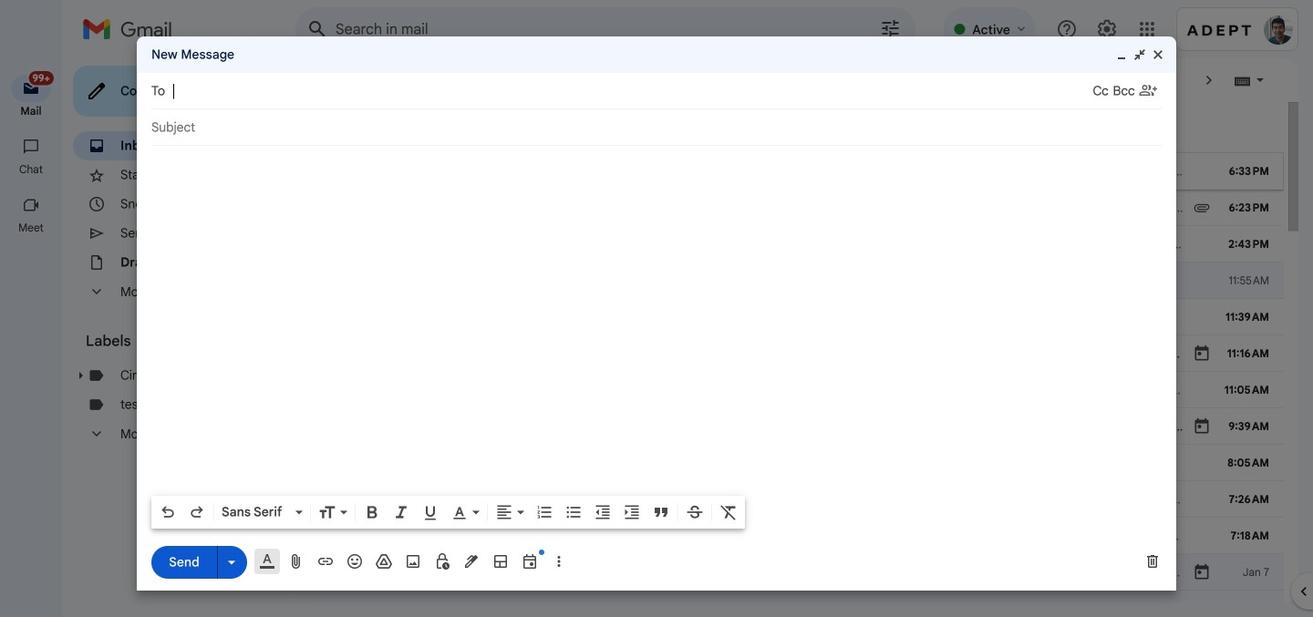 Task type: vqa. For each thing, say whether or not it's contained in the screenshot.
first 1 from the bottom
no



Task type: locate. For each thing, give the bounding box(es) containing it.
1 row from the top
[[296, 153, 1285, 190]]

redo ‪(⌘y)‬ image
[[188, 504, 206, 522]]

insert files using drive image
[[375, 553, 393, 571]]

option
[[218, 504, 292, 522]]

quote ‪(⌘⇧9)‬ image
[[652, 504, 671, 522]]

7 row from the top
[[296, 372, 1285, 409]]

11 row from the top
[[296, 518, 1285, 555]]

To recipients text field
[[173, 75, 1094, 108]]

set up a time to meet image
[[521, 553, 539, 571]]

main content
[[296, 102, 1285, 618]]

heading
[[0, 104, 62, 119], [0, 162, 62, 177], [0, 221, 62, 235], [86, 332, 259, 350]]

insert signature image
[[463, 553, 481, 571]]

2 row from the top
[[296, 190, 1285, 226]]

search in mail image
[[301, 13, 334, 46]]

insert link ‪(⌘k)‬ image
[[317, 553, 335, 571]]

undo ‪(⌘z)‬ image
[[159, 504, 177, 522]]

insert photo image
[[404, 553, 422, 571]]

toggle confidential mode image
[[433, 553, 452, 571]]

formatting options toolbar
[[151, 496, 745, 529]]

close image
[[1151, 47, 1166, 62]]

12 row from the top
[[296, 555, 1285, 591]]

dialog
[[137, 36, 1177, 591]]

tab list
[[296, 102, 1285, 153]]

italic ‪(⌘i)‬ image
[[392, 504, 411, 522]]

refresh image
[[365, 71, 383, 89]]

navigation
[[0, 58, 64, 618]]

minimize image
[[1115, 47, 1130, 62]]

row
[[296, 153, 1285, 190], [296, 190, 1285, 226], [296, 226, 1285, 263], [296, 263, 1285, 299], [296, 299, 1285, 336], [296, 336, 1285, 372], [296, 372, 1285, 409], [296, 409, 1285, 445], [296, 445, 1285, 482], [296, 482, 1285, 518], [296, 518, 1285, 555], [296, 555, 1285, 591], [296, 591, 1285, 618]]

more options image
[[554, 553, 565, 571]]

4 row from the top
[[296, 263, 1285, 299]]

6 row from the top
[[296, 336, 1285, 372]]



Task type: describe. For each thing, give the bounding box(es) containing it.
older image
[[1201, 71, 1219, 89]]

more send options image
[[223, 554, 241, 572]]

5 row from the top
[[296, 299, 1285, 336]]

13 row from the top
[[296, 591, 1285, 618]]

strikethrough ‪(⌘⇧x)‬ image
[[686, 504, 704, 522]]

10 row from the top
[[296, 482, 1285, 518]]

Subject field
[[151, 119, 1162, 137]]

advanced search options image
[[873, 10, 909, 47]]

bulleted list ‪(⌘⇧8)‬ image
[[565, 504, 583, 522]]

3 row from the top
[[296, 226, 1285, 263]]

underline ‪(⌘u)‬ image
[[422, 505, 440, 523]]

9 row from the top
[[296, 445, 1285, 482]]

settings image
[[1097, 18, 1119, 40]]

discard draft ‪(⌘⇧d)‬ image
[[1144, 553, 1162, 571]]

indent more ‪(⌘])‬ image
[[623, 504, 641, 522]]

8 row from the top
[[296, 409, 1285, 445]]

gmail image
[[82, 11, 182, 47]]

updates tab
[[526, 102, 756, 153]]

numbered list ‪(⌘⇧7)‬ image
[[536, 504, 554, 522]]

Message Body text field
[[151, 155, 1162, 491]]

insert emoji ‪(⌘⇧2)‬ image
[[346, 553, 364, 571]]

remove formatting ‪(⌘\)‬ image
[[720, 504, 738, 522]]

pop out image
[[1133, 47, 1148, 62]]

option inside the formatting options toolbar
[[218, 504, 292, 522]]

bold ‪(⌘b)‬ image
[[363, 504, 381, 522]]

primary tab
[[296, 102, 525, 153]]

indent less ‪(⌘[)‬ image
[[594, 504, 612, 522]]

select a layout image
[[492, 553, 510, 571]]

Search in mail search field
[[296, 7, 916, 51]]

attach files image
[[287, 553, 306, 571]]

mail, 753 unread messages image
[[22, 75, 51, 93]]



